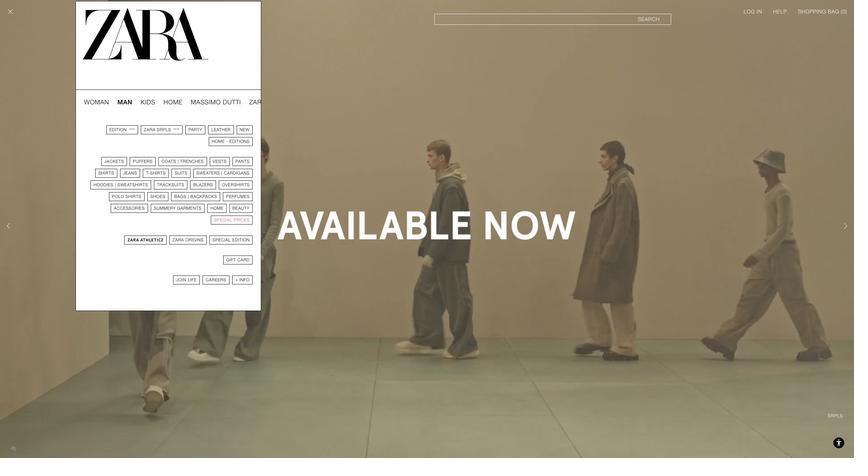Task type: locate. For each thing, give the bounding box(es) containing it.
careers link
[[203, 276, 229, 285]]

prices
[[234, 218, 250, 223]]

woman
[[84, 99, 109, 106]]

zara left origins
[[173, 238, 184, 243]]

| down vests link
[[221, 171, 222, 176]]

home left -
[[212, 139, 225, 144]]

zara origins link
[[169, 236, 207, 245]]

new down man link
[[129, 128, 135, 130]]

tracksuits
[[157, 183, 184, 188]]

perfumes link
[[223, 193, 253, 202]]

0 vertical spatial edition
[[109, 128, 127, 133]]

zara athleticz link
[[124, 236, 167, 245]]

0 horizontal spatial home link
[[164, 98, 183, 107]]

leather
[[211, 128, 231, 133]]

2 horizontal spatial new
[[240, 128, 250, 133]]

overshirts
[[222, 183, 250, 188]]

edition down man link
[[109, 128, 127, 133]]

home right kids
[[164, 99, 183, 106]]

woman link
[[84, 98, 109, 107]]

beauty
[[233, 206, 250, 211]]

|
[[178, 159, 179, 164], [221, 171, 222, 176], [115, 183, 116, 188], [188, 195, 189, 199]]

dutti
[[223, 99, 241, 106]]

2 vertical spatial home
[[211, 206, 224, 211]]

coats | trenches link
[[158, 157, 207, 166]]

shopping bag ( 0 )
[[798, 9, 847, 15]]

bags | backpacks
[[174, 195, 217, 199]]

special inside "link"
[[214, 218, 232, 223]]

edition
[[109, 128, 127, 133], [232, 238, 250, 243]]

special up gift
[[213, 238, 231, 243]]

| right coats
[[178, 159, 179, 164]]

+
[[235, 278, 238, 283]]

bag
[[828, 9, 839, 15]]

zara right dutti at the top of page
[[249, 99, 266, 106]]

t-shirts
[[146, 171, 166, 176]]

| right bags
[[188, 195, 189, 199]]

1 vertical spatial srpls
[[157, 128, 171, 133]]

shoes link
[[147, 193, 168, 202]]

massimo dutti link
[[191, 98, 241, 107]]

1 vertical spatial home
[[212, 139, 225, 144]]

zara srpls
[[249, 99, 289, 106]]

1 horizontal spatial shirts
[[126, 195, 141, 199]]

Product search search field
[[435, 14, 671, 25]]

home link right kids link on the left of page
[[164, 98, 183, 107]]

help link
[[773, 8, 787, 15]]

shirts down sweatshirts
[[126, 195, 141, 199]]

home down backpacks
[[211, 206, 224, 211]]

athleticz
[[140, 238, 164, 243]]

0 vertical spatial srpls
[[268, 99, 289, 106]]

kids link
[[141, 98, 155, 107]]

log
[[744, 9, 755, 15]]

zara left athleticz
[[127, 238, 139, 243]]

new up editions
[[240, 128, 250, 133]]

srpls
[[268, 99, 289, 106], [157, 128, 171, 133]]

party link
[[185, 126, 205, 135]]

coats | trenches
[[162, 159, 204, 164]]

shirts for t-shirts
[[150, 171, 166, 176]]

zara
[[249, 99, 266, 106], [144, 128, 156, 133], [127, 238, 139, 243], [173, 238, 184, 243]]

0 status
[[842, 9, 846, 15]]

edition new zara srpls new party
[[109, 128, 202, 133]]

-
[[226, 139, 228, 144]]

party
[[188, 128, 202, 133]]

home link
[[164, 98, 183, 107], [207, 204, 227, 213]]

0 vertical spatial home link
[[164, 98, 183, 107]]

gift card link
[[223, 256, 253, 265]]

(
[[841, 9, 842, 15]]

zara srpls link
[[249, 98, 289, 107]]

massimo dutti
[[191, 99, 241, 106]]

jeans link
[[120, 169, 140, 178]]

kids
[[141, 99, 155, 106]]

cardigans
[[224, 171, 250, 176]]

0 horizontal spatial shirts
[[98, 171, 114, 176]]

shopping
[[798, 9, 826, 15]]

+ info link
[[232, 276, 253, 285]]

shirts up hoodies
[[98, 171, 114, 176]]

gift card
[[226, 258, 250, 263]]

special for special edition
[[213, 238, 231, 243]]

new left party
[[174, 128, 179, 130]]

special edition link
[[209, 236, 253, 245]]

beauty link
[[229, 204, 253, 213]]

0 vertical spatial home
[[164, 99, 183, 106]]

1 horizontal spatial edition
[[232, 238, 250, 243]]

log in
[[744, 9, 762, 15]]

backpacks
[[190, 195, 217, 199]]

leather link
[[208, 126, 234, 135]]

1 vertical spatial edition
[[232, 238, 250, 243]]

sweaters | cardigans link
[[193, 169, 253, 178]]

shirts down coats
[[150, 171, 166, 176]]

help
[[773, 9, 787, 15]]

new link
[[237, 126, 253, 135]]

1 vertical spatial home link
[[207, 204, 227, 213]]

2 horizontal spatial shirts
[[150, 171, 166, 176]]

zara for zara athleticz
[[127, 238, 139, 243]]

suits link
[[172, 169, 191, 178]]

home link down backpacks
[[207, 204, 227, 213]]

1 vertical spatial special
[[213, 238, 231, 243]]

puffers link
[[130, 157, 156, 166]]

special
[[214, 218, 232, 223], [213, 238, 231, 243]]

| right hoodies
[[115, 183, 116, 188]]

blazers link
[[190, 181, 216, 190]]

life
[[188, 278, 197, 283]]

special prices
[[214, 218, 250, 223]]

zara origins
[[173, 238, 204, 243]]

| for coats
[[178, 159, 179, 164]]

perfumes
[[226, 195, 250, 199]]

turn on/turn off sound image
[[8, 444, 19, 455]]

0 vertical spatial special
[[214, 218, 232, 223]]

special left prices
[[214, 218, 232, 223]]

edition down prices
[[232, 238, 250, 243]]

| inside "link"
[[178, 159, 179, 164]]



Task type: describe. For each thing, give the bounding box(es) containing it.
massimo
[[191, 99, 221, 106]]

puffers
[[133, 159, 153, 164]]

t-
[[146, 171, 150, 176]]

polo shirts
[[112, 195, 141, 199]]

0 horizontal spatial new
[[129, 128, 135, 130]]

sweaters | cardigans
[[196, 171, 250, 176]]

jeans
[[123, 171, 137, 176]]

sweatshirts
[[117, 183, 148, 188]]

accessories
[[114, 206, 145, 211]]

special for special prices
[[214, 218, 232, 223]]

zara logo united states. image
[[83, 8, 209, 61]]

polo
[[112, 195, 124, 199]]

accessories link
[[111, 204, 148, 213]]

pants link
[[232, 157, 253, 166]]

polo shirts link
[[109, 193, 144, 202]]

+ info
[[235, 278, 250, 283]]

info
[[239, 278, 250, 283]]

blazers
[[193, 183, 213, 188]]

jackets
[[104, 159, 124, 164]]

editions
[[229, 139, 250, 144]]

pants
[[236, 159, 250, 164]]

summery
[[154, 206, 176, 211]]

special edition
[[213, 238, 250, 243]]

overshirts link
[[219, 181, 253, 190]]

zara for zara origins
[[173, 238, 184, 243]]

zara logo united states. go to homepage image
[[83, 8, 209, 61]]

card
[[237, 258, 250, 263]]

shirts for polo shirts
[[126, 195, 141, 199]]

shirts link
[[95, 169, 117, 178]]

man
[[117, 99, 132, 106]]

hoodies | sweatshirts link
[[90, 181, 151, 190]]

jackets link
[[101, 157, 127, 166]]

| for bags
[[188, 195, 189, 199]]

garments
[[177, 206, 202, 211]]

hoodies | sweatshirts
[[94, 183, 148, 188]]

bags | backpacks link
[[171, 193, 220, 202]]

zara down kids link on the left of page
[[144, 128, 156, 133]]

join
[[176, 278, 186, 283]]

bags
[[174, 195, 186, 199]]

zara for zara srpls
[[249, 99, 266, 106]]

0 horizontal spatial edition
[[109, 128, 127, 133]]

careers
[[206, 278, 226, 283]]

coats
[[162, 159, 176, 164]]

zara athleticz
[[127, 238, 164, 243]]

1 horizontal spatial new
[[174, 128, 179, 130]]

vests
[[213, 159, 227, 164]]

home - editions link
[[209, 137, 253, 146]]

log in link
[[744, 8, 762, 15]]

hoodies
[[94, 183, 113, 188]]

1 horizontal spatial srpls
[[268, 99, 289, 106]]

vests link
[[210, 157, 230, 166]]

summery garments
[[154, 206, 202, 211]]

search link
[[435, 14, 671, 25]]

home - editions
[[212, 139, 250, 144]]

| for sweaters
[[221, 171, 222, 176]]

0
[[842, 9, 846, 15]]

)
[[846, 9, 847, 15]]

1 horizontal spatial home link
[[207, 204, 227, 213]]

tracksuits link
[[154, 181, 187, 190]]

origins
[[185, 238, 204, 243]]

man link
[[117, 98, 132, 107]]

suits
[[175, 171, 187, 176]]

join life
[[176, 278, 197, 283]]

gift
[[226, 258, 236, 263]]

shoes
[[150, 195, 165, 199]]

search
[[638, 16, 660, 22]]

| for hoodies
[[115, 183, 116, 188]]

special prices link
[[211, 216, 253, 225]]

trenches
[[180, 159, 204, 164]]

join life link
[[173, 276, 200, 285]]

sweaters
[[196, 171, 220, 176]]

0 horizontal spatial srpls
[[157, 128, 171, 133]]



Task type: vqa. For each thing, say whether or not it's contained in the screenshot.
"items" to the top
no



